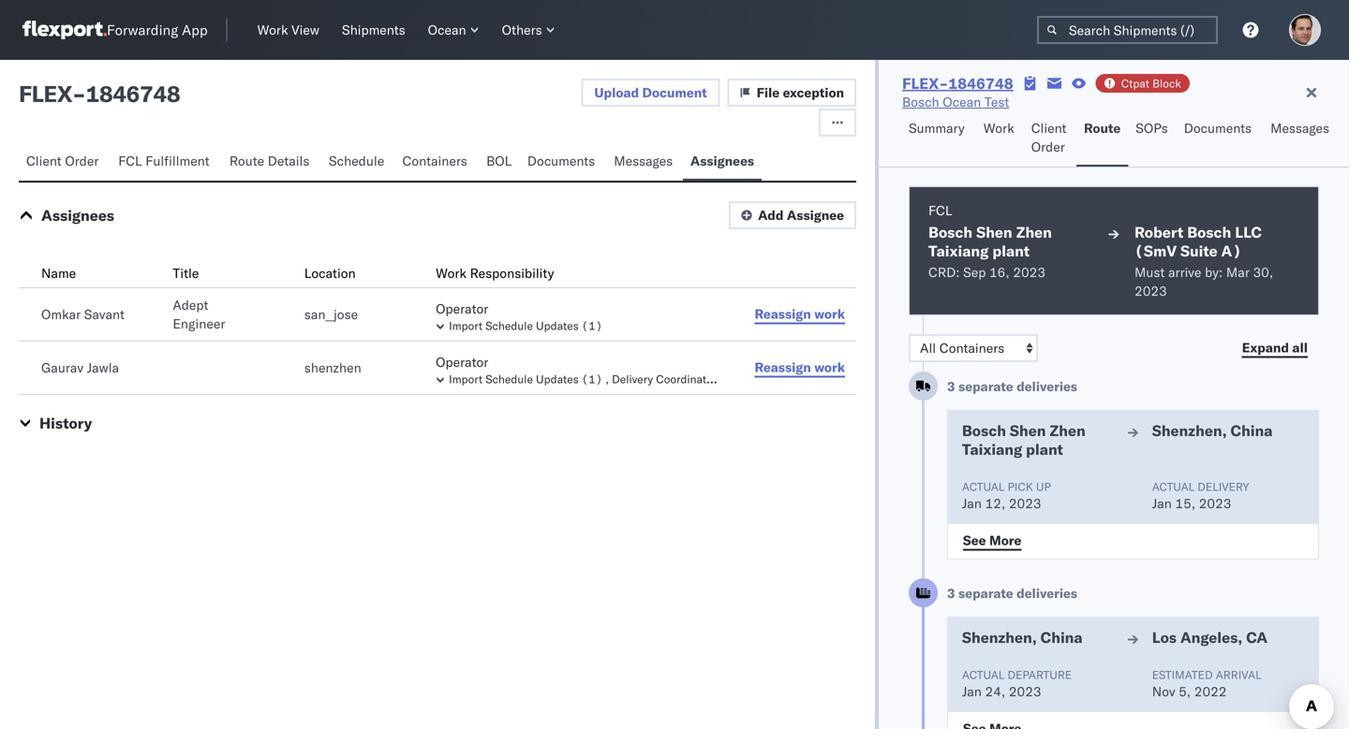 Task type: describe. For each thing, give the bounding box(es) containing it.
sops button
[[1128, 112, 1177, 167]]

up
[[1036, 480, 1051, 494]]

fulfillment
[[146, 153, 210, 169]]

upload
[[594, 84, 639, 101]]

fcl fulfillment button
[[111, 144, 222, 181]]

jawla
[[87, 360, 119, 376]]

work button
[[976, 112, 1024, 167]]

documents for right documents button
[[1184, 120, 1252, 136]]

savant
[[84, 306, 125, 323]]

0 vertical spatial shenzhen,
[[1152, 422, 1227, 440]]

all
[[1293, 340, 1308, 356]]

san_jose
[[304, 306, 358, 323]]

crd: sep 16, 2023
[[929, 264, 1046, 281]]

import schedule updates                (1)            , delivery coordination                (1) button
[[436, 371, 746, 387]]

3 for shenzhen, china
[[947, 586, 955, 602]]

los angeles, ca
[[1152, 629, 1268, 648]]

ca
[[1246, 629, 1268, 648]]

separate for shenzhen,
[[959, 586, 1014, 602]]

reassign for 2nd reassign work button from the top of the page
[[755, 359, 811, 376]]

1 vertical spatial assignees button
[[41, 206, 114, 225]]

12,
[[985, 496, 1006, 512]]

,
[[606, 372, 609, 387]]

delivery
[[1198, 480, 1249, 494]]

2023 right 16,
[[1013, 264, 1046, 281]]

schedule inside schedule button
[[329, 153, 384, 169]]

a)
[[1222, 242, 1242, 261]]

expand all button
[[1231, 335, 1319, 363]]

flex-
[[902, 74, 949, 93]]

-
[[72, 80, 86, 108]]

arrival
[[1216, 669, 1262, 683]]

robert bosch llc (smv suite a)
[[1135, 223, 1262, 261]]

0 horizontal spatial client order button
[[19, 144, 111, 181]]

0 vertical spatial client
[[1031, 120, 1067, 136]]

engineer
[[173, 316, 225, 332]]

suite
[[1181, 242, 1218, 261]]

shen for robert
[[976, 223, 1013, 242]]

import schedule updates                (1)            , delivery coordination                (1)
[[449, 372, 746, 387]]

work view
[[257, 22, 320, 38]]

2 reassign work from the top
[[755, 359, 845, 376]]

0 horizontal spatial documents button
[[520, 144, 606, 181]]

1 horizontal spatial documents button
[[1177, 112, 1263, 167]]

(1) for import schedule updates                (1)            , delivery coordination                (1)
[[582, 372, 603, 387]]

actual for bosch shen zhen taixiang plant
[[962, 480, 1005, 494]]

upload document
[[594, 84, 707, 101]]

0 vertical spatial china
[[1231, 422, 1273, 440]]

coordination
[[656, 372, 722, 387]]

responsibility
[[470, 265, 554, 282]]

import schedule updates                (1) button
[[436, 319, 720, 334]]

0 horizontal spatial shenzhen, china
[[962, 629, 1083, 648]]

others
[[502, 22, 542, 38]]

pick
[[1008, 480, 1033, 494]]

1 horizontal spatial 1846748
[[949, 74, 1014, 93]]

work for work
[[984, 120, 1015, 136]]

bol
[[486, 153, 512, 169]]

bosch ocean test link
[[902, 93, 1010, 112]]

route details button
[[222, 144, 321, 181]]

(1) for import schedule updates                (1)
[[582, 319, 603, 333]]

shipments link
[[335, 18, 413, 42]]

add
[[758, 207, 784, 223]]

1 work from the top
[[814, 306, 845, 322]]

import schedule updates                (1)
[[449, 319, 603, 333]]

jan for jan 24, 2023
[[962, 684, 982, 700]]

others button
[[494, 18, 563, 42]]

separate for bosch
[[959, 379, 1014, 395]]

plant for robert bosch llc (smv suite a)
[[993, 242, 1030, 261]]

import for import schedule updates                (1)
[[449, 319, 483, 333]]

omkar savant
[[41, 306, 125, 323]]

order inside client order
[[1031, 139, 1065, 155]]

adept engineer
[[173, 297, 225, 332]]

jan for jan 15, 2023
[[1152, 496, 1172, 512]]

assignees inside button
[[690, 153, 754, 169]]

see
[[963, 533, 986, 549]]

must
[[1135, 264, 1165, 281]]

file
[[757, 84, 780, 101]]

delivery
[[612, 372, 653, 387]]

work view link
[[250, 18, 327, 42]]

0 horizontal spatial order
[[65, 153, 99, 169]]

work responsibility
[[436, 265, 554, 282]]

departure
[[1008, 669, 1072, 683]]

estimated
[[1152, 669, 1213, 683]]

angeles,
[[1181, 629, 1243, 648]]

(1) right coordination
[[725, 372, 746, 387]]

containers button
[[395, 144, 479, 181]]

messages for the leftmost messages button
[[614, 153, 673, 169]]

flex-1846748 link
[[902, 74, 1014, 93]]

2 work from the top
[[814, 359, 845, 376]]

fcl fulfillment
[[118, 153, 210, 169]]

adept
[[173, 297, 208, 313]]

bosch inside robert bosch llc (smv suite a)
[[1187, 223, 1232, 242]]

taixiang for shenzhen, china
[[962, 440, 1023, 459]]

24,
[[985, 684, 1006, 700]]

work for work view
[[257, 22, 288, 38]]

fcl for fcl fulfillment
[[118, 153, 142, 169]]

0 vertical spatial shenzhen, china
[[1152, 422, 1273, 440]]

route button
[[1077, 112, 1128, 167]]

bosch ocean test
[[902, 94, 1010, 110]]

schedule for import schedule updates                (1)            , delivery coordination                (1)
[[486, 372, 533, 387]]

taixiang for robert bosch llc (smv suite a)
[[929, 242, 989, 261]]

actual inside actual delivery jan 15, 2023
[[1152, 480, 1195, 494]]

nov
[[1152, 684, 1176, 700]]

flex - 1846748
[[19, 80, 180, 108]]

(smv
[[1135, 242, 1177, 261]]

16,
[[990, 264, 1010, 281]]

15,
[[1175, 496, 1196, 512]]

by:
[[1205, 264, 1223, 281]]

route for route details
[[229, 153, 264, 169]]

mar 30, 2023
[[1135, 264, 1274, 299]]

schedule button
[[321, 144, 395, 181]]

sep
[[963, 264, 986, 281]]

shipments
[[342, 22, 405, 38]]



Task type: locate. For each thing, give the bounding box(es) containing it.
shenzhen, china
[[1152, 422, 1273, 440], [962, 629, 1083, 648]]

deliveries
[[1017, 379, 1078, 395], [1017, 586, 1078, 602]]

0 horizontal spatial messages
[[614, 153, 673, 169]]

client down flex
[[26, 153, 62, 169]]

0 horizontal spatial documents
[[527, 153, 595, 169]]

0 vertical spatial schedule
[[329, 153, 384, 169]]

bosch down 'flex-'
[[902, 94, 940, 110]]

reassign work
[[755, 306, 845, 322], [755, 359, 845, 376]]

test
[[985, 94, 1010, 110]]

client right work button at top
[[1031, 120, 1067, 136]]

robert
[[1135, 223, 1184, 242]]

1 vertical spatial 3
[[947, 586, 955, 602]]

schedule for import schedule updates                (1)
[[486, 319, 533, 333]]

0 vertical spatial 3
[[947, 379, 955, 395]]

2 reassign from the top
[[755, 359, 811, 376]]

fcl up crd:
[[929, 202, 952, 219]]

0 vertical spatial reassign
[[755, 306, 811, 322]]

arrive
[[1169, 264, 1202, 281]]

deliveries for china
[[1017, 586, 1078, 602]]

import down 'work responsibility'
[[449, 319, 483, 333]]

shenzhen, up 'actual departure jan 24, 2023'
[[962, 629, 1037, 648]]

llc
[[1235, 223, 1262, 242]]

updates for import schedule updates                (1)
[[536, 319, 579, 333]]

mar
[[1227, 264, 1250, 281]]

must arrive by:
[[1135, 264, 1223, 281]]

1 vertical spatial operator
[[436, 354, 488, 371]]

import inside button
[[449, 319, 483, 333]]

forwarding app link
[[22, 21, 208, 39]]

ocean inside ocean button
[[428, 22, 466, 38]]

0 vertical spatial work
[[257, 22, 288, 38]]

1 vertical spatial reassign
[[755, 359, 811, 376]]

1 vertical spatial 3 separate deliveries
[[947, 586, 1078, 602]]

0 horizontal spatial 1846748
[[86, 80, 180, 108]]

flexport. image
[[22, 21, 107, 39]]

1 vertical spatial client
[[26, 153, 62, 169]]

china
[[1231, 422, 1273, 440], [1041, 629, 1083, 648]]

china up the departure
[[1041, 629, 1083, 648]]

bosch shen zhen taixiang plant for robert
[[929, 223, 1052, 261]]

2023 inside 'mar 30, 2023'
[[1135, 283, 1167, 299]]

shen up pick
[[1010, 422, 1046, 440]]

jan inside 'actual departure jan 24, 2023'
[[962, 684, 982, 700]]

client
[[1031, 120, 1067, 136], [26, 153, 62, 169]]

expand
[[1242, 340, 1289, 356]]

location
[[304, 265, 356, 282]]

0 vertical spatial 3 separate deliveries
[[947, 379, 1078, 395]]

2 import from the top
[[449, 372, 483, 387]]

deliveries for shen
[[1017, 379, 1078, 395]]

bosch shen zhen taixiang plant up pick
[[962, 422, 1086, 459]]

1 vertical spatial updates
[[536, 372, 579, 387]]

0 vertical spatial work
[[814, 306, 845, 322]]

jan left 24, on the bottom right of page
[[962, 684, 982, 700]]

1 horizontal spatial client order button
[[1024, 112, 1077, 167]]

1 deliveries from the top
[[1017, 379, 1078, 395]]

shenzhen, up delivery on the bottom
[[1152, 422, 1227, 440]]

work left responsibility
[[436, 265, 467, 282]]

0 horizontal spatial assignees
[[41, 206, 114, 225]]

bol button
[[479, 144, 520, 181]]

jan left 15,
[[1152, 496, 1172, 512]]

assignee
[[787, 207, 844, 223]]

los
[[1152, 629, 1177, 648]]

1 vertical spatial plant
[[1026, 440, 1063, 459]]

route left sops
[[1084, 120, 1121, 136]]

2023 inside 'actual departure jan 24, 2023'
[[1009, 684, 1042, 700]]

name
[[41, 265, 76, 282]]

work inside button
[[984, 120, 1015, 136]]

2 horizontal spatial work
[[984, 120, 1015, 136]]

documents right bol button
[[527, 153, 595, 169]]

1 import from the top
[[449, 319, 483, 333]]

1 vertical spatial separate
[[959, 586, 1014, 602]]

actual inside actual pick up jan 12, 2023
[[962, 480, 1005, 494]]

1846748 down forwarding at the left top
[[86, 80, 180, 108]]

assignees button up name
[[41, 206, 114, 225]]

schedule inside import schedule updates                (1)            , delivery coordination                (1) button
[[486, 372, 533, 387]]

expand all
[[1242, 340, 1308, 356]]

1 vertical spatial china
[[1041, 629, 1083, 648]]

0 vertical spatial reassign work
[[755, 306, 845, 322]]

1 reassign from the top
[[755, 306, 811, 322]]

route left details at top left
[[229, 153, 264, 169]]

more
[[990, 533, 1022, 549]]

zhen up up
[[1050, 422, 1086, 440]]

fcl left fulfillment at the top of page
[[118, 153, 142, 169]]

0 horizontal spatial work
[[257, 22, 288, 38]]

0 vertical spatial shen
[[976, 223, 1013, 242]]

0 vertical spatial messages
[[1271, 120, 1330, 136]]

jan inside actual delivery jan 15, 2023
[[1152, 496, 1172, 512]]

2 deliveries from the top
[[1017, 586, 1078, 602]]

0 vertical spatial ocean
[[428, 22, 466, 38]]

2023 down delivery on the bottom
[[1199, 496, 1232, 512]]

1 horizontal spatial assignees
[[690, 153, 754, 169]]

china up delivery on the bottom
[[1231, 422, 1273, 440]]

fcl
[[118, 153, 142, 169], [929, 202, 952, 219]]

bosch left llc
[[1187, 223, 1232, 242]]

fcl for fcl
[[929, 202, 952, 219]]

jan inside actual pick up jan 12, 2023
[[962, 496, 982, 512]]

updates for import schedule updates                (1)            , delivery coordination                (1)
[[536, 372, 579, 387]]

zhen for robert bosch llc (smv suite a)
[[1016, 223, 1052, 242]]

1 horizontal spatial assignees button
[[683, 144, 762, 181]]

Search Shipments (/) text field
[[1037, 16, 1218, 44]]

1 vertical spatial taixiang
[[962, 440, 1023, 459]]

operator
[[436, 301, 488, 317], [436, 354, 488, 371]]

1 horizontal spatial shenzhen,
[[1152, 422, 1227, 440]]

schedule
[[329, 153, 384, 169], [486, 319, 533, 333], [486, 372, 533, 387]]

assignees down document
[[690, 153, 754, 169]]

flex-1846748
[[902, 74, 1014, 93]]

import for import schedule updates                (1)            , delivery coordination                (1)
[[449, 372, 483, 387]]

route inside button
[[229, 153, 264, 169]]

0 vertical spatial zhen
[[1016, 223, 1052, 242]]

2 operator from the top
[[436, 354, 488, 371]]

bosch shen zhen taixiang plant for shenzhen,
[[962, 422, 1086, 459]]

plant up up
[[1026, 440, 1063, 459]]

operator for import schedule updates                (1)
[[436, 301, 488, 317]]

1 horizontal spatial messages button
[[1263, 112, 1340, 167]]

0 vertical spatial updates
[[536, 319, 579, 333]]

1 updates from the top
[[536, 319, 579, 333]]

0 horizontal spatial assignees button
[[41, 206, 114, 225]]

0 vertical spatial taixiang
[[929, 242, 989, 261]]

1 reassign work button from the top
[[744, 301, 857, 329]]

flex
[[19, 80, 72, 108]]

1 operator from the top
[[436, 301, 488, 317]]

add assignee
[[758, 207, 844, 223]]

block
[[1153, 76, 1181, 90]]

1 horizontal spatial china
[[1231, 422, 1273, 440]]

1 horizontal spatial order
[[1031, 139, 1065, 155]]

zhen up crd: sep 16, 2023
[[1016, 223, 1052, 242]]

shen up 16,
[[976, 223, 1013, 242]]

2 3 from the top
[[947, 586, 955, 602]]

1 vertical spatial bosch shen zhen taixiang plant
[[962, 422, 1086, 459]]

add assignee button
[[729, 201, 857, 230]]

1 vertical spatial work
[[814, 359, 845, 376]]

1 vertical spatial reassign work
[[755, 359, 845, 376]]

schedule inside import schedule updates                (1) button
[[486, 319, 533, 333]]

actual pick up jan 12, 2023
[[962, 480, 1051, 512]]

work
[[814, 306, 845, 322], [814, 359, 845, 376]]

schedule down import schedule updates                (1)
[[486, 372, 533, 387]]

2022
[[1195, 684, 1227, 700]]

assignees button up add in the right of the page
[[683, 144, 762, 181]]

upload document button
[[581, 79, 720, 107]]

bosch up crd:
[[929, 223, 973, 242]]

(1) left ,
[[582, 372, 603, 387]]

2023 down must
[[1135, 283, 1167, 299]]

import inside button
[[449, 372, 483, 387]]

summary button
[[901, 112, 976, 167]]

1 horizontal spatial work
[[436, 265, 467, 282]]

1 vertical spatial shenzhen, china
[[962, 629, 1083, 648]]

ocean right shipments at left top
[[428, 22, 466, 38]]

1 horizontal spatial documents
[[1184, 120, 1252, 136]]

0 vertical spatial assignees
[[690, 153, 754, 169]]

bosch shen zhen taixiang plant up crd: sep 16, 2023
[[929, 223, 1052, 261]]

actual for shenzhen, china
[[962, 669, 1005, 683]]

5,
[[1179, 684, 1191, 700]]

plant for shenzhen, china
[[1026, 440, 1063, 459]]

1 vertical spatial ocean
[[943, 94, 981, 110]]

1 vertical spatial messages
[[614, 153, 673, 169]]

app
[[182, 21, 208, 39]]

actual up 24, on the bottom right of page
[[962, 669, 1005, 683]]

1 horizontal spatial ocean
[[943, 94, 981, 110]]

1 vertical spatial assignees
[[41, 206, 114, 225]]

updates up import schedule updates                (1)            , delivery coordination                (1) button
[[536, 319, 579, 333]]

actual up 15,
[[1152, 480, 1195, 494]]

1 horizontal spatial fcl
[[929, 202, 952, 219]]

2 3 separate deliveries from the top
[[947, 586, 1078, 602]]

route for route
[[1084, 120, 1121, 136]]

0 vertical spatial fcl
[[118, 153, 142, 169]]

1 vertical spatial route
[[229, 153, 264, 169]]

2023 inside actual pick up jan 12, 2023
[[1009, 496, 1042, 512]]

sops
[[1136, 120, 1168, 136]]

1 horizontal spatial client order
[[1031, 120, 1067, 155]]

route
[[1084, 120, 1121, 136], [229, 153, 264, 169]]

2 reassign work button from the top
[[744, 354, 857, 382]]

(1) up import schedule updates                (1)            , delivery coordination                (1) button
[[582, 319, 603, 333]]

title
[[173, 265, 199, 282]]

0 vertical spatial import
[[449, 319, 483, 333]]

separate
[[959, 379, 1014, 395], [959, 586, 1014, 602]]

zhen for shenzhen, china
[[1050, 422, 1086, 440]]

actual inside 'actual departure jan 24, 2023'
[[962, 669, 1005, 683]]

3 separate deliveries for shenzhen,
[[947, 586, 1078, 602]]

forwarding
[[107, 21, 178, 39]]

schedule down responsibility
[[486, 319, 533, 333]]

import
[[449, 319, 483, 333], [449, 372, 483, 387]]

work down test
[[984, 120, 1015, 136]]

(1) inside button
[[582, 319, 603, 333]]

plant
[[993, 242, 1030, 261], [1026, 440, 1063, 459]]

1 vertical spatial documents
[[527, 153, 595, 169]]

1 vertical spatial reassign work button
[[744, 354, 857, 382]]

estimated arrival nov 5, 2022
[[1152, 669, 1262, 700]]

1 vertical spatial import
[[449, 372, 483, 387]]

0 horizontal spatial shenzhen,
[[962, 629, 1037, 648]]

1 horizontal spatial route
[[1084, 120, 1121, 136]]

1 vertical spatial zhen
[[1050, 422, 1086, 440]]

documents right sops
[[1184, 120, 1252, 136]]

0 vertical spatial assignees button
[[683, 144, 762, 181]]

gaurav
[[41, 360, 83, 376]]

client order right work button at top
[[1031, 120, 1067, 155]]

details
[[268, 153, 310, 169]]

2023 down pick
[[1009, 496, 1042, 512]]

0 horizontal spatial ocean
[[428, 22, 466, 38]]

ocean down the flex-1846748 link
[[943, 94, 981, 110]]

taixiang up crd:
[[929, 242, 989, 261]]

see more button
[[952, 528, 1033, 556]]

0 vertical spatial bosch shen zhen taixiang plant
[[929, 223, 1052, 261]]

0 vertical spatial operator
[[436, 301, 488, 317]]

documents button right sops
[[1177, 112, 1263, 167]]

0 vertical spatial plant
[[993, 242, 1030, 261]]

1 vertical spatial shenzhen,
[[962, 629, 1037, 648]]

omkar
[[41, 306, 81, 323]]

2023 down the departure
[[1009, 684, 1042, 700]]

work left view
[[257, 22, 288, 38]]

0 vertical spatial separate
[[959, 379, 1014, 395]]

0 horizontal spatial client
[[26, 153, 62, 169]]

bosch up actual pick up jan 12, 2023 at bottom
[[962, 422, 1006, 440]]

1 separate from the top
[[959, 379, 1014, 395]]

documents button right "bol"
[[520, 144, 606, 181]]

ocean inside bosch ocean test link
[[943, 94, 981, 110]]

schedule right details at top left
[[329, 153, 384, 169]]

updates left ,
[[536, 372, 579, 387]]

1 horizontal spatial client
[[1031, 120, 1067, 136]]

1 3 separate deliveries from the top
[[947, 379, 1078, 395]]

assignees up name
[[41, 206, 114, 225]]

forwarding app
[[107, 21, 208, 39]]

1 vertical spatial work
[[984, 120, 1015, 136]]

plant up 16,
[[993, 242, 1030, 261]]

0 vertical spatial route
[[1084, 120, 1121, 136]]

see more
[[963, 533, 1022, 549]]

1846748 up test
[[949, 74, 1014, 93]]

3 for bosch shen zhen taixiang plant
[[947, 379, 955, 395]]

document
[[642, 84, 707, 101]]

1846748
[[949, 74, 1014, 93], [86, 80, 180, 108]]

0 horizontal spatial route
[[229, 153, 264, 169]]

route details
[[229, 153, 310, 169]]

client order down -
[[26, 153, 99, 169]]

actual up 12,
[[962, 480, 1005, 494]]

updates inside button
[[536, 319, 579, 333]]

file exception button
[[728, 79, 857, 107], [728, 79, 857, 107]]

0 horizontal spatial china
[[1041, 629, 1083, 648]]

work for work responsibility
[[436, 265, 467, 282]]

1 vertical spatial fcl
[[929, 202, 952, 219]]

1 3 from the top
[[947, 379, 955, 395]]

messages for the right messages button
[[1271, 120, 1330, 136]]

ocean button
[[420, 18, 487, 42]]

1 horizontal spatial shenzhen, china
[[1152, 422, 1273, 440]]

30,
[[1253, 264, 1274, 281]]

1 horizontal spatial messages
[[1271, 120, 1330, 136]]

operator down 'work responsibility'
[[436, 301, 488, 317]]

1 reassign work from the top
[[755, 306, 845, 322]]

shen for shenzhen,
[[1010, 422, 1046, 440]]

route inside button
[[1084, 120, 1121, 136]]

work
[[257, 22, 288, 38], [984, 120, 1015, 136], [436, 265, 467, 282]]

ctpat block
[[1121, 76, 1181, 90]]

0 horizontal spatial client order
[[26, 153, 99, 169]]

2023 inside actual delivery jan 15, 2023
[[1199, 496, 1232, 512]]

reassign for first reassign work button
[[755, 306, 811, 322]]

2 vertical spatial schedule
[[486, 372, 533, 387]]

1 vertical spatial deliveries
[[1017, 586, 1078, 602]]

actual departure jan 24, 2023
[[962, 669, 1072, 700]]

file exception
[[757, 84, 844, 101]]

updates inside button
[[536, 372, 579, 387]]

order
[[1031, 139, 1065, 155], [65, 153, 99, 169]]

2 separate from the top
[[959, 586, 1014, 602]]

ctpat
[[1121, 76, 1150, 90]]

0 vertical spatial deliveries
[[1017, 379, 1078, 395]]

order down -
[[65, 153, 99, 169]]

shenzhen
[[304, 360, 361, 376]]

3 separate deliveries for bosch
[[947, 379, 1078, 395]]

0 vertical spatial documents
[[1184, 120, 1252, 136]]

assignees
[[690, 153, 754, 169], [41, 206, 114, 225]]

history button
[[39, 414, 92, 433]]

shenzhen, china up the departure
[[962, 629, 1083, 648]]

0 horizontal spatial messages button
[[606, 144, 683, 181]]

jan left 12,
[[962, 496, 982, 512]]

exception
[[783, 84, 844, 101]]

import down import schedule updates                (1)
[[449, 372, 483, 387]]

0 horizontal spatial fcl
[[118, 153, 142, 169]]

operator down import schedule updates                (1)
[[436, 354, 488, 371]]

1 vertical spatial shen
[[1010, 422, 1046, 440]]

0 vertical spatial reassign work button
[[744, 301, 857, 329]]

taixiang up pick
[[962, 440, 1023, 459]]

messages button
[[1263, 112, 1340, 167], [606, 144, 683, 181]]

documents for documents button to the left
[[527, 153, 595, 169]]

2 vertical spatial work
[[436, 265, 467, 282]]

updates
[[536, 319, 579, 333], [536, 372, 579, 387]]

1 vertical spatial schedule
[[486, 319, 533, 333]]

operator for import schedule updates                (1)            , delivery coordination                (1)
[[436, 354, 488, 371]]

2 updates from the top
[[536, 372, 579, 387]]

view
[[292, 22, 320, 38]]

order right work button at top
[[1031, 139, 1065, 155]]

fcl inside 'button'
[[118, 153, 142, 169]]

history
[[39, 414, 92, 433]]

shenzhen, china up delivery on the bottom
[[1152, 422, 1273, 440]]

3
[[947, 379, 955, 395], [947, 586, 955, 602]]



Task type: vqa. For each thing, say whether or not it's contained in the screenshot.
Flexport Import Customs
no



